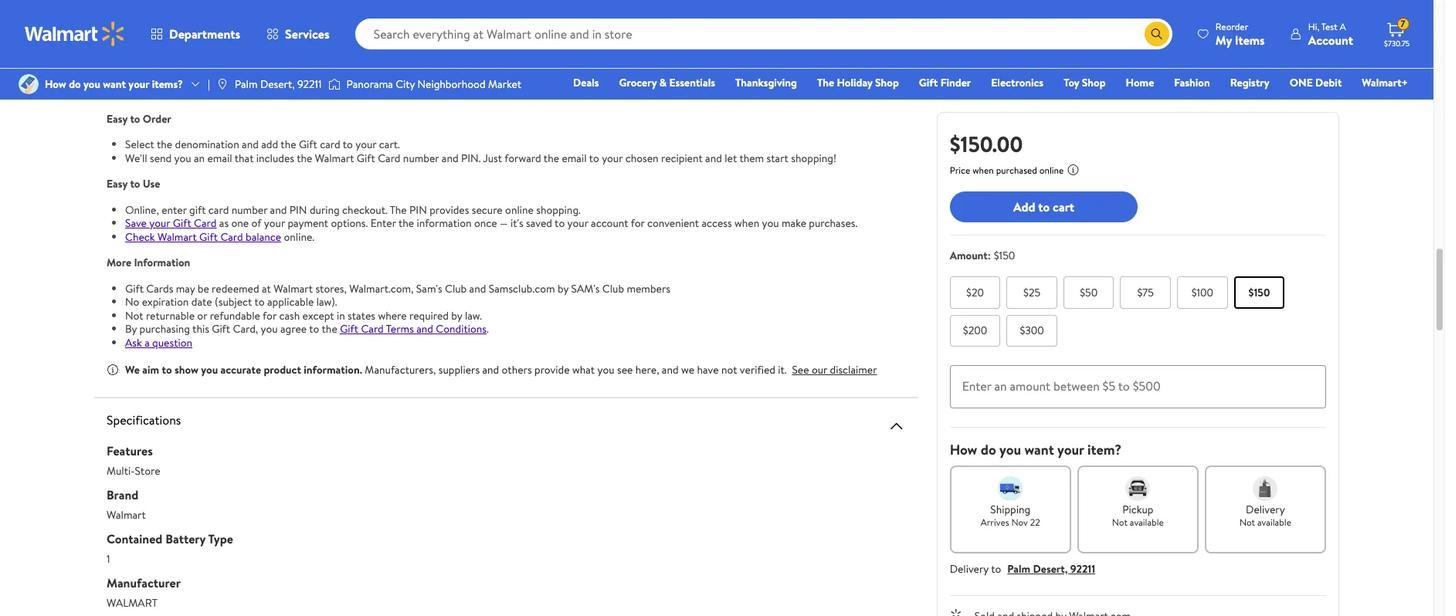 Task type: vqa. For each thing, say whether or not it's contained in the screenshot.
See
yes



Task type: describe. For each thing, give the bounding box(es) containing it.
more
[[107, 255, 131, 270]]

walmart right the them,
[[303, 31, 343, 46]]

order
[[143, 111, 171, 126]]

have
[[697, 362, 719, 378]]

walmart inside "online, enter gift card number and pin during checkout. the pin provides secure online shopping. save your gift card as one of your payment options. enter the information once — it's saved to your account for convenient access when you make purchases. check walmart gift card balance online."
[[158, 229, 197, 245]]

others
[[502, 362, 532, 378]]

gift finder link
[[913, 74, 979, 91]]

you right show
[[201, 362, 218, 378]]

enter an amount between $5 to $500
[[963, 378, 1161, 395]]

number inside "online, enter gift card number and pin during checkout. the pin provides secure online shopping. save your gift card as one of your payment options. enter the information once — it's saved to your account for convenient access when you make purchases. check walmart gift card balance online."
[[232, 202, 268, 218]]

walmart inside features multi-store brand walmart contained battery type 1 manufacturer walmart
[[107, 508, 146, 523]]

deals
[[573, 75, 599, 90]]

the inside gift cards may be redeemed at walmart stores, walmart.com, sam's club and samsclub.com by sam's club members no expiration date (subject to applicable law). not returnable or refundable for cash except in states where required by law. by purchasing this gift card, you agree to the gift card terms and conditions . ask a question
[[322, 321, 338, 337]]

refundable
[[210, 308, 260, 323]]

2 shop from the left
[[1083, 75, 1106, 90]]

you inside "online, enter gift card number and pin during checkout. the pin provides secure online shopping. save your gift card as one of your payment options. enter the information once — it's saved to your account for convenient access when you make purchases. check walmart gift card balance online."
[[762, 216, 780, 231]]

toy shop
[[1064, 75, 1106, 90]]

gift cards may be redeemed at walmart stores, walmart.com, sam's club and samsclub.com by sam's club members no expiration date (subject to applicable law). not returnable or refundable for cash except in states where required by law. by purchasing this gift card, you agree to the gift card terms and conditions . ask a question
[[125, 281, 671, 350]]

legal information image
[[1068, 164, 1080, 176]]

toy shop link
[[1057, 74, 1113, 91]]

shipping
[[991, 502, 1031, 518]]

fashion
[[1175, 75, 1211, 90]]

manufacturers,
[[365, 362, 436, 378]]

1 horizontal spatial palm
[[1008, 562, 1031, 577]]

delivery for to
[[950, 562, 989, 577]]

card inside select the denomination and add the gift card to your cart. we'll send you an email that includes the walmart gift card number and pin. just forward the email to your chosen recipient and let them start shopping!
[[378, 150, 401, 166]]

add to cart button
[[950, 192, 1139, 223]]

price when purchased online
[[950, 164, 1064, 177]]

or
[[197, 308, 207, 323]]

check
[[125, 229, 155, 245]]

question
[[152, 335, 192, 350]]

make
[[782, 216, 807, 231]]

members
[[627, 281, 671, 296]]

search icon image
[[1151, 28, 1164, 40]]

more information
[[107, 255, 190, 270]]

number inside select the denomination and add the gift card to your cart. we'll send you an email that includes the walmart gift card number and pin. just forward the email to your chosen recipient and let them start shopping!
[[403, 150, 439, 166]]

between
[[1054, 378, 1100, 395]]

accurate
[[221, 362, 261, 378]]

your right of
[[264, 216, 285, 231]]

walmart+
[[1363, 75, 1409, 90]]

store
[[135, 464, 160, 479]]

available for pickup
[[1130, 516, 1164, 529]]

$75
[[1138, 285, 1155, 301]]

access
[[702, 216, 732, 231]]

manufacturer
[[107, 575, 181, 592]]

an inside select the denomination and add the gift card to your cart. we'll send you an email that includes the walmart gift card number and pin. just forward the email to your chosen recipient and let them start shopping!
[[194, 150, 205, 166]]

and right terms at the left bottom of the page
[[417, 321, 434, 337]]

cash
[[279, 308, 300, 323]]

and left add
[[242, 137, 259, 152]]

walmart image
[[25, 22, 125, 46]]

add
[[261, 137, 278, 152]]

1 pin from the left
[[290, 202, 307, 218]]

card,
[[233, 321, 258, 337]]

great
[[432, 31, 457, 46]]

includes
[[256, 150, 294, 166]]

suppliers
[[439, 362, 480, 378]]

home link
[[1119, 74, 1162, 91]]

and left we
[[662, 362, 679, 378]]

$50
[[1080, 285, 1098, 301]]

the inside "online, enter gift card number and pin during checkout. the pin provides secure online shopping. save your gift card as one of your payment options. enter the information once — it's saved to your account for convenient access when you make purchases. check walmart gift card balance online."
[[390, 202, 407, 218]]

to inside button
[[1039, 198, 1050, 215]]

 image for palm
[[216, 78, 229, 90]]

2 email from the left
[[562, 150, 587, 166]]

sam's
[[571, 281, 600, 296]]

gift finder
[[920, 75, 972, 90]]

battery
[[166, 531, 206, 548]]

see
[[792, 362, 810, 378]]

my
[[1216, 31, 1233, 48]]

1 vertical spatial desert,
[[1034, 562, 1068, 577]]

—
[[500, 216, 508, 231]]

0 horizontal spatial palm
[[235, 76, 258, 92]]

card inside select the denomination and add the gift card to your cart. we'll send you an email that includes the walmart gift card number and pin. just forward the email to your chosen recipient and let them start shopping!
[[320, 137, 341, 152]]

2 pin from the left
[[410, 202, 427, 218]]

walmart+ link
[[1356, 74, 1416, 91]]

product details image
[[888, 3, 906, 22]]

1 horizontal spatial 92211
[[1071, 562, 1096, 577]]

$730.75
[[1385, 38, 1411, 49]]

card inside "online, enter gift card number and pin during checkout. the pin provides secure online shopping. save your gift card as one of your payment options. enter the information once — it's saved to your account for convenient access when you make purchases. check walmart gift card balance online."
[[209, 202, 229, 218]]

we'll
[[125, 150, 147, 166]]

to left order
[[130, 111, 140, 126]]

one
[[1290, 75, 1314, 90]]

here,
[[636, 362, 660, 378]]

easy to use
[[107, 176, 160, 192]]

services
[[285, 26, 330, 43]]

what
[[573, 362, 595, 378]]

online, enter gift card number and pin during checkout. the pin provides secure online shopping. save your gift card as one of your payment options. enter the information once — it's saved to your account for convenient access when you make purchases. check walmart gift card balance online.
[[125, 202, 858, 245]]

to inside "online, enter gift card number and pin during checkout. the pin provides secure online shopping. save your gift card as one of your payment options. enter the information once — it's saved to your account for convenient access when you make purchases. check walmart gift card balance online."
[[555, 216, 565, 231]]

card inside gift cards may be redeemed at walmart stores, walmart.com, sam's club and samsclub.com by sam's club members no expiration date (subject to applicable law). not returnable or refundable for cash except in states where required by law. by purchasing this gift card, you agree to the gift card terms and conditions . ask a question
[[361, 321, 384, 337]]

intent image for shipping image
[[999, 477, 1023, 501]]

gift card terms and conditions link
[[340, 321, 487, 337]]

Search search field
[[355, 19, 1173, 49]]

easy for easy to use
[[107, 176, 128, 192]]

your left chosen
[[602, 150, 623, 166]]

may
[[176, 281, 195, 296]]

0 vertical spatial 92211
[[298, 76, 322, 92]]

reorder my items
[[1216, 20, 1266, 48]]

grocery & essentials link
[[612, 74, 723, 91]]

1
[[107, 552, 110, 567]]

you left fun
[[180, 31, 197, 46]]

returnable
[[146, 308, 195, 323]]

finder
[[941, 75, 972, 90]]

reorder
[[1216, 20, 1249, 33]]

7
[[1402, 17, 1406, 30]]

agree
[[281, 321, 307, 337]]

registry link
[[1224, 74, 1277, 91]]

essentials
[[670, 75, 716, 90]]

to down arrives
[[992, 562, 1002, 577]]

and left let
[[706, 150, 722, 166]]

assistant.
[[557, 71, 602, 87]]

you left "see"
[[598, 362, 615, 378]]

0 vertical spatial when
[[973, 164, 994, 177]]

walmart down the convenient for you and fun for them, the walmart gift card makes a great gift for anyone.
[[304, 71, 344, 87]]

Enter an amount between $5 to $500 text field
[[950, 365, 1327, 409]]

and left pin.
[[442, 150, 459, 166]]

add
[[1014, 198, 1036, 215]]

intent image for delivery image
[[1254, 477, 1279, 501]]

you up intent image for shipping
[[1000, 440, 1022, 460]]

how for how do you want your items?
[[45, 76, 66, 92]]

specifications image
[[888, 417, 906, 436]]

$200
[[964, 323, 988, 339]]

your left cart. on the top left of page
[[356, 137, 377, 152]]

shipping arrives nov 22
[[981, 502, 1041, 529]]

for right fun
[[238, 31, 252, 46]]

(subject
[[215, 294, 252, 310]]

the right select
[[157, 137, 172, 152]]

delivery for not
[[1247, 502, 1286, 518]]

complaint
[[505, 71, 554, 87]]

the holiday shop link
[[811, 74, 906, 91]]

arrives
[[981, 516, 1010, 529]]

save your gift card link
[[125, 216, 217, 231]]

once
[[474, 216, 497, 231]]

$25
[[1024, 285, 1041, 301]]

the holiday shop
[[818, 75, 899, 90]]

easy for easy to order
[[107, 111, 128, 126]]

enter inside "online, enter gift card number and pin during checkout. the pin provides secure online shopping. save your gift card as one of your payment options. enter the information once — it's saved to your account for convenient access when you make purchases. check walmart gift card balance online."
[[371, 216, 396, 231]]

see
[[617, 362, 633, 378]]

online,
[[125, 202, 159, 218]]

you inside select the denomination and add the gift card to your cart. we'll send you an email that includes the walmart gift card number and pin. just forward the email to your chosen recipient and let them start shopping!
[[174, 150, 191, 166]]

1 horizontal spatial at
[[471, 71, 481, 87]]

the right the them,
[[285, 31, 301, 46]]

to right (subject
[[255, 294, 265, 310]]

information.
[[304, 362, 362, 378]]

by
[[125, 321, 137, 337]]

the right add
[[281, 137, 296, 152]]

payment
[[288, 216, 329, 231]]

cart
[[1053, 198, 1075, 215]]

palm desert, 92211
[[235, 76, 322, 92]]

and left others
[[483, 362, 499, 378]]

at inside gift cards may be redeemed at walmart stores, walmart.com, sam's club and samsclub.com by sam's club members no expiration date (subject to applicable law). not returnable or refundable for cash except in states where required by law. by purchasing this gift card, you agree to the gift card terms and conditions . ask a question
[[262, 281, 271, 296]]



Task type: locate. For each thing, give the bounding box(es) containing it.
0 vertical spatial by
[[558, 281, 569, 296]]

|
[[208, 76, 210, 92]]

walmart
[[107, 596, 158, 611]]

palm right |
[[235, 76, 258, 92]]

0 horizontal spatial do
[[69, 76, 81, 92]]

2 easy from the top
[[107, 176, 128, 192]]

date
[[191, 294, 212, 310]]

conditions
[[436, 321, 487, 337]]

for right account on the left
[[631, 216, 645, 231]]

1 vertical spatial easy
[[107, 176, 128, 192]]

delivery down arrives
[[950, 562, 989, 577]]

information
[[417, 216, 472, 231]]

a
[[1341, 20, 1347, 33]]

you right card,
[[261, 321, 278, 337]]

0 horizontal spatial not
[[125, 308, 143, 323]]

easy down 'we'll'
[[107, 176, 128, 192]]

walmart.com,
[[349, 281, 414, 296]]

online
[[1040, 164, 1064, 177], [505, 202, 534, 218]]

0 horizontal spatial at
[[262, 281, 271, 296]]

holiday
[[837, 75, 873, 90]]

them right let
[[740, 150, 764, 166]]

ask
[[125, 335, 142, 350]]

want for item?
[[1025, 440, 1055, 460]]

0 vertical spatial enter
[[371, 216, 396, 231]]

1 horizontal spatial  image
[[216, 78, 229, 90]]

and up law.
[[470, 281, 486, 296]]

at right redeemed
[[262, 281, 271, 296]]

the right forward
[[544, 150, 560, 166]]

claims
[[161, 71, 191, 87]]

if
[[107, 71, 114, 87]]

stores,
[[316, 281, 347, 296]]

1 horizontal spatial number
[[403, 150, 439, 166]]

panorama
[[347, 76, 393, 92]]

to left cart. on the top left of page
[[343, 137, 353, 152]]

1 horizontal spatial club
[[603, 281, 624, 296]]

them inside select the denomination and add the gift card to your cart. we'll send you an email that includes the walmart gift card number and pin. just forward the email to your chosen recipient and let them start shopping!
[[740, 150, 764, 166]]

2 horizontal spatial not
[[1240, 516, 1256, 529]]

desert, down 22
[[1034, 562, 1068, 577]]

$150.00
[[950, 129, 1023, 159]]

$150 inside "priceoptions" option group
[[1249, 285, 1271, 301]]

1 club from the left
[[445, 281, 467, 296]]

1 horizontal spatial gift
[[346, 71, 364, 87]]

and right of
[[270, 202, 287, 218]]

walmart down "enter"
[[158, 229, 197, 245]]

1 vertical spatial do
[[981, 440, 997, 460]]

1 horizontal spatial when
[[973, 164, 994, 177]]

2 club from the left
[[603, 281, 624, 296]]

 image down walmart image
[[19, 74, 39, 94]]

1 horizontal spatial delivery
[[1247, 502, 1286, 518]]

1 vertical spatial them
[[740, 150, 764, 166]]

1 vertical spatial 92211
[[1071, 562, 1096, 577]]

2 available from the left
[[1258, 516, 1292, 529]]

brand
[[107, 487, 139, 504]]

0 vertical spatial number
[[403, 150, 439, 166]]

club right the sam's on the left
[[603, 281, 624, 296]]

enter
[[371, 216, 396, 231], [963, 378, 992, 395]]

0 vertical spatial card
[[320, 137, 341, 152]]

.
[[487, 321, 489, 337]]

easy up select
[[107, 111, 128, 126]]

not inside delivery not available
[[1240, 516, 1256, 529]]

0 horizontal spatial $150
[[994, 248, 1016, 264]]

online right secure
[[505, 202, 534, 218]]

a right ask in the left bottom of the page
[[145, 335, 150, 350]]

at right it
[[471, 71, 481, 87]]

to left cart
[[1039, 198, 1050, 215]]

enter
[[162, 202, 187, 218]]

0 horizontal spatial in
[[293, 71, 301, 87]]

1 horizontal spatial how
[[950, 440, 978, 460]]

one
[[231, 216, 249, 231]]

an
[[194, 150, 205, 166], [995, 378, 1007, 395]]

that
[[235, 150, 254, 166]]

in inside gift cards may be redeemed at walmart stores, walmart.com, sam's club and samsclub.com by sam's club members no expiration date (subject to applicable law). not returnable or refundable for cash except in states where required by law. by purchasing this gift card, you agree to the gift card terms and conditions . ask a question
[[337, 308, 345, 323]]

1 vertical spatial an
[[995, 378, 1007, 395]]

a inside gift cards may be redeemed at walmart stores, walmart.com, sam's club and samsclub.com by sam's club members no expiration date (subject to applicable law). not returnable or refundable for cash except in states where required by law. by purchasing this gift card, you agree to the gift card terms and conditions . ask a question
[[145, 335, 150, 350]]

do left "if"
[[69, 76, 81, 92]]

for right "convenient"
[[163, 31, 177, 46]]

neighborhood
[[418, 76, 486, 92]]

0 horizontal spatial when
[[735, 216, 760, 231]]

1 horizontal spatial online
[[1040, 164, 1064, 177]]

to right $5
[[1119, 378, 1130, 395]]

available inside delivery not available
[[1258, 516, 1292, 529]]

a left great
[[424, 31, 430, 46]]

when right price
[[973, 164, 994, 177]]

not
[[125, 308, 143, 323], [1113, 516, 1128, 529], [1240, 516, 1256, 529]]

walmart inside gift cards may be redeemed at walmart stores, walmart.com, sam's club and samsclub.com by sam's club members no expiration date (subject to applicable law). not returnable or refundable for cash except in states where required by law. by purchasing this gift card, you agree to the gift card terms and conditions . ask a question
[[274, 281, 313, 296]]

enter right options.
[[371, 216, 396, 231]]

easy
[[107, 111, 128, 126], [107, 176, 128, 192]]

for left anyone.
[[480, 31, 494, 46]]

2 horizontal spatial at
[[658, 71, 667, 87]]

do for how do you want your item?
[[981, 440, 997, 460]]

grocery
[[619, 75, 657, 90]]

 image
[[19, 74, 39, 94], [216, 78, 229, 90]]

number right as
[[232, 202, 268, 218]]

and
[[199, 31, 217, 46], [242, 137, 259, 152], [442, 150, 459, 166], [706, 150, 722, 166], [270, 202, 287, 218], [470, 281, 486, 296], [417, 321, 434, 337], [483, 362, 499, 378], [662, 362, 679, 378]]

palm down nov
[[1008, 562, 1031, 577]]

to right agree
[[309, 321, 319, 337]]

how do you want your item?
[[950, 440, 1122, 460]]

except
[[303, 308, 334, 323]]

to left chosen
[[589, 150, 600, 166]]

type
[[208, 531, 233, 548]]

$150
[[994, 248, 1016, 264], [1249, 285, 1271, 301]]

as
[[219, 216, 229, 231]]

1 horizontal spatial card
[[320, 137, 341, 152]]

you right claims
[[193, 71, 210, 87]]

gift right "enter"
[[189, 202, 206, 218]]

not for delivery
[[1240, 516, 1256, 529]]

 image
[[328, 77, 340, 92]]

1 vertical spatial online
[[505, 202, 534, 218]]

you left "if"
[[83, 76, 100, 92]]

1 vertical spatial card
[[209, 202, 229, 218]]

1 vertical spatial in
[[337, 308, 345, 323]]

1 horizontal spatial an
[[995, 378, 1007, 395]]

delivery inside delivery not available
[[1247, 502, 1286, 518]]

walmart up cash
[[274, 281, 313, 296]]

specifications
[[107, 412, 181, 429]]

gift
[[345, 31, 364, 46], [670, 71, 689, 87], [920, 75, 938, 90], [299, 137, 318, 152], [357, 150, 375, 166], [173, 216, 191, 231], [199, 229, 218, 245], [125, 281, 144, 296], [212, 321, 230, 337], [340, 321, 359, 337]]

at
[[471, 71, 481, 87], [658, 71, 667, 87], [262, 281, 271, 296]]

information
[[134, 255, 190, 270]]

items?
[[152, 76, 183, 92]]

0 horizontal spatial club
[[445, 281, 467, 296]]

$150 right $100
[[1249, 285, 1271, 301]]

delivery
[[1247, 502, 1286, 518], [950, 562, 989, 577]]

anyone.
[[496, 31, 533, 46]]

the right checkout.
[[390, 202, 407, 218]]

card left one
[[209, 202, 229, 218]]

prevention.
[[746, 71, 800, 87]]

pin.
[[461, 150, 481, 166]]

report
[[429, 71, 459, 87]]

 image right |
[[216, 78, 229, 90]]

gift right great
[[460, 31, 477, 46]]

0 horizontal spatial available
[[1130, 516, 1164, 529]]

your right save
[[149, 216, 170, 231]]

priceoptions option group
[[944, 277, 1327, 353]]

by left the sam's on the left
[[558, 281, 569, 296]]

at right more
[[658, 71, 667, 87]]

more
[[631, 71, 655, 87]]

1 vertical spatial when
[[735, 216, 760, 231]]

1 horizontal spatial email
[[562, 150, 587, 166]]

law).
[[317, 294, 337, 310]]

0 horizontal spatial desert,
[[260, 76, 295, 92]]

fashion link
[[1168, 74, 1218, 91]]

0 horizontal spatial the
[[390, 202, 407, 218]]

read
[[605, 71, 628, 87]]

available down 'intent image for delivery'
[[1258, 516, 1292, 529]]

1 email from the left
[[207, 150, 232, 166]]

available inside pickup not available
[[1130, 516, 1164, 529]]

card left of
[[221, 229, 243, 245]]

0 horizontal spatial an
[[194, 150, 205, 166]]

fun
[[219, 31, 235, 46]]

not inside pickup not available
[[1113, 516, 1128, 529]]

intent image for pickup image
[[1126, 477, 1151, 501]]

1 vertical spatial delivery
[[950, 562, 989, 577]]

1 horizontal spatial want
[[1025, 440, 1055, 460]]

1 vertical spatial a
[[145, 335, 150, 350]]

online left legal information image
[[1040, 164, 1064, 177]]

1 easy from the top
[[107, 111, 128, 126]]

0 horizontal spatial how
[[45, 76, 66, 92]]

1 available from the left
[[1130, 516, 1164, 529]]

deals link
[[567, 74, 606, 91]]

Walmart Site-Wide search field
[[355, 19, 1173, 49]]

by left law.
[[452, 308, 463, 323]]

send
[[150, 150, 172, 166]]

0 horizontal spatial  image
[[19, 74, 39, 94]]

7 $730.75
[[1385, 17, 1411, 49]]

not for pickup
[[1113, 516, 1128, 529]]

1 horizontal spatial not
[[1113, 516, 1128, 529]]

delivery to palm desert, 92211
[[950, 562, 1096, 577]]

palm desert, 92211 button
[[1008, 562, 1096, 577]]

0 vertical spatial gift
[[460, 31, 477, 46]]

debit
[[1316, 75, 1343, 90]]

1 horizontal spatial by
[[558, 281, 569, 296]]

 image for how
[[19, 74, 39, 94]]

required
[[410, 308, 449, 323]]

0 horizontal spatial card
[[209, 202, 229, 218]]

0 vertical spatial desert,
[[260, 76, 295, 92]]

not inside gift cards may be redeemed at walmart stores, walmart.com, sam's club and samsclub.com by sam's club members no expiration date (subject to applicable law). not returnable or refundable for cash except in states where required by law. by purchasing this gift card, you agree to the gift card terms and conditions . ask a question
[[125, 308, 143, 323]]

of
[[252, 216, 262, 231]]

an left amount
[[995, 378, 1007, 395]]

1 vertical spatial $150
[[1249, 285, 1271, 301]]

0 horizontal spatial them
[[265, 71, 290, 87]]

club right 'sam's'
[[445, 281, 467, 296]]

convenient
[[107, 31, 161, 46]]

you inside gift cards may be redeemed at walmart stores, walmart.com, sam's club and samsclub.com by sam's club members no expiration date (subject to applicable law). not returnable or refundable for cash except in states where required by law. by purchasing this gift card, you agree to the gift card terms and conditions . ask a question
[[261, 321, 278, 337]]

1 vertical spatial number
[[232, 202, 268, 218]]

0 vertical spatial how
[[45, 76, 66, 92]]

pin left the provides
[[410, 202, 427, 218]]

card left terms at the left bottom of the page
[[361, 321, 384, 337]]

account
[[1309, 31, 1354, 48]]

2 horizontal spatial gift
[[460, 31, 477, 46]]

1 horizontal spatial in
[[337, 308, 345, 323]]

to right aim
[[162, 362, 172, 378]]

when inside "online, enter gift card number and pin during checkout. the pin provides secure online shopping. save your gift card as one of your payment options. enter the information once — it's saved to your account for convenient access when you make purchases. check walmart gift card balance online."
[[735, 216, 760, 231]]

0 vertical spatial delivery
[[1247, 502, 1286, 518]]

number
[[403, 150, 439, 166], [232, 202, 268, 218]]

the left holiday
[[818, 75, 835, 90]]

available for delivery
[[1258, 516, 1292, 529]]

want for items?
[[103, 76, 126, 92]]

the inside "online, enter gift card number and pin during checkout. the pin provides secure online shopping. save your gift card as one of your payment options. enter the information once — it's saved to your account for convenient access when you make purchases. check walmart gift card balance online."
[[399, 216, 414, 231]]

departments button
[[138, 15, 254, 53]]

in left states
[[337, 308, 345, 323]]

1 vertical spatial enter
[[963, 378, 992, 395]]

0 vertical spatial do
[[69, 76, 81, 92]]

price
[[950, 164, 971, 177]]

not down intent image for pickup
[[1113, 516, 1128, 529]]

options.
[[331, 216, 368, 231]]

1 horizontal spatial them
[[740, 150, 764, 166]]

2 vertical spatial gift
[[189, 202, 206, 218]]

purchasing
[[139, 321, 190, 337]]

number right cart. on the top left of page
[[403, 150, 439, 166]]

and left fun
[[199, 31, 217, 46]]

1 vertical spatial by
[[452, 308, 463, 323]]

0 horizontal spatial enter
[[371, 216, 396, 231]]

0 vertical spatial easy
[[107, 111, 128, 126]]

do for how do you want your items?
[[69, 76, 81, 92]]

0 horizontal spatial a
[[145, 335, 150, 350]]

$100
[[1192, 285, 1214, 301]]

by
[[558, 281, 569, 296], [452, 308, 463, 323]]

card right includes
[[320, 137, 341, 152]]

0 vertical spatial them
[[265, 71, 290, 87]]

0 vertical spatial $150
[[994, 248, 1016, 264]]

0 horizontal spatial number
[[232, 202, 268, 218]]

$5
[[1103, 378, 1116, 395]]

thanksgiving
[[736, 75, 798, 90]]

0 horizontal spatial delivery
[[950, 562, 989, 577]]

$300
[[1020, 323, 1045, 339]]

0 vertical spatial the
[[818, 75, 835, 90]]

do up shipping
[[981, 440, 997, 460]]

for left cash
[[263, 308, 277, 323]]

the right includes
[[297, 150, 312, 166]]

0 vertical spatial palm
[[235, 76, 258, 92]]

0 horizontal spatial want
[[103, 76, 126, 92]]

0 vertical spatial a
[[424, 31, 430, 46]]

to left use
[[130, 176, 140, 192]]

1 horizontal spatial the
[[818, 75, 835, 90]]

toy
[[1064, 75, 1080, 90]]

not down 'intent image for delivery'
[[1240, 516, 1256, 529]]

0 horizontal spatial pin
[[290, 202, 307, 218]]

walmart inside select the denomination and add the gift card to your cart. we'll send you an email that includes the walmart gift card number and pin. just forward the email to your chosen recipient and let them start shopping!
[[315, 150, 354, 166]]

card left fraud
[[691, 71, 714, 87]]

your left item?
[[1058, 440, 1085, 460]]

items
[[1236, 31, 1266, 48]]

online inside "online, enter gift card number and pin during checkout. the pin provides secure online shopping. save your gift card as one of your payment options. enter the information once — it's saved to your account for convenient access when you make purchases. check walmart gift card balance online."
[[505, 202, 534, 218]]

1 vertical spatial palm
[[1008, 562, 1031, 577]]

the left information
[[399, 216, 414, 231]]

it.
[[778, 362, 787, 378]]

email right forward
[[562, 150, 587, 166]]

1 shop from the left
[[876, 75, 899, 90]]

select the denomination and add the gift card to your cart. we'll send you an email that includes the walmart gift card number and pin. just forward the email to your chosen recipient and let them start shopping!
[[125, 137, 837, 166]]

1 vertical spatial the
[[390, 202, 407, 218]]

0 vertical spatial want
[[103, 76, 126, 92]]

shop right toy
[[1083, 75, 1106, 90]]

card left makes
[[367, 31, 390, 46]]

gift inside "online, enter gift card number and pin during checkout. the pin provides secure online shopping. save your gift card as one of your payment options. enter the information once — it's saved to your account for convenient access when you make purchases. check walmart gift card balance online."
[[189, 202, 206, 218]]

card
[[367, 31, 390, 46], [691, 71, 714, 87], [378, 150, 401, 166], [194, 216, 217, 231], [221, 229, 243, 245], [361, 321, 384, 337]]

1 horizontal spatial desert,
[[1034, 562, 1068, 577]]

0 horizontal spatial online
[[505, 202, 534, 218]]

available down intent image for pickup
[[1130, 516, 1164, 529]]

1 horizontal spatial a
[[424, 31, 430, 46]]

how for how do you want your item?
[[950, 440, 978, 460]]

amount
[[1010, 378, 1051, 395]]

0 horizontal spatial by
[[452, 308, 463, 323]]

them,
[[255, 31, 282, 46]]

to right "saved"
[[555, 216, 565, 231]]

1 vertical spatial how
[[950, 440, 978, 460]]

0 horizontal spatial gift
[[189, 202, 206, 218]]

delivery down 'intent image for delivery'
[[1247, 502, 1286, 518]]

the down law).
[[322, 321, 338, 337]]

no
[[125, 294, 139, 310]]

desert,
[[260, 76, 295, 92], [1034, 562, 1068, 577]]

where
[[378, 308, 407, 323]]

1 horizontal spatial enter
[[963, 378, 992, 395]]

you right send
[[174, 150, 191, 166]]

card left as
[[194, 216, 217, 231]]

1 horizontal spatial shop
[[1083, 75, 1106, 90]]

$150 right 'amount:'
[[994, 248, 1016, 264]]

walmart up during
[[315, 150, 354, 166]]

for inside gift cards may be redeemed at walmart stores, walmart.com, sam's club and samsclub.com by sam's club members no expiration date (subject to applicable law). not returnable or refundable for cash except in states where required by law. by purchasing this gift card, you agree to the gift card terms and conditions . ask a question
[[263, 308, 277, 323]]

1 vertical spatial want
[[1025, 440, 1055, 460]]

1 horizontal spatial do
[[981, 440, 997, 460]]

enter left amount
[[963, 378, 992, 395]]

your left account on the left
[[568, 216, 589, 231]]

online.
[[284, 229, 315, 245]]

0 vertical spatial online
[[1040, 164, 1064, 177]]

1 vertical spatial gift
[[346, 71, 364, 87]]

and inside "online, enter gift card number and pin during checkout. the pin provides secure online shopping. save your gift card as one of your payment options. enter the information once — it's saved to your account for convenient access when you make purchases. check walmart gift card balance online."
[[270, 202, 287, 218]]

1 horizontal spatial pin
[[410, 202, 427, 218]]

1 horizontal spatial $150
[[1249, 285, 1271, 301]]

1 horizontal spatial available
[[1258, 516, 1292, 529]]

0 vertical spatial an
[[194, 150, 205, 166]]

92211
[[298, 76, 322, 92], [1071, 562, 1096, 577]]

them right pay
[[265, 71, 290, 87]]

cards,
[[366, 71, 394, 87]]

saved
[[526, 216, 553, 231]]

balance
[[246, 229, 281, 245]]

forward
[[505, 150, 542, 166]]

you left make
[[762, 216, 780, 231]]

0 vertical spatial in
[[293, 71, 301, 87]]

for inside "online, enter gift card number and pin during checkout. the pin provides secure online shopping. save your gift card as one of your payment options. enter the information once — it's saved to your account for convenient access when you make purchases. check walmart gift card balance online."
[[631, 216, 645, 231]]

your left items?
[[129, 76, 149, 92]]

0 horizontal spatial shop
[[876, 75, 899, 90]]

pin left during
[[290, 202, 307, 218]]



